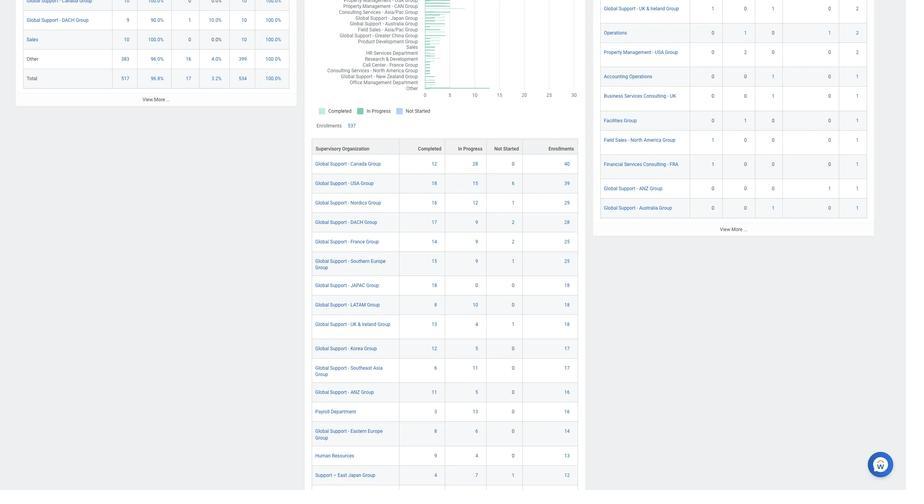 Task type: describe. For each thing, give the bounding box(es) containing it.
100.0% button for 10.0%
[[266, 17, 282, 24]]

global for global support - japac group link
[[315, 283, 329, 289]]

human resources link
[[315, 452, 354, 459]]

2 vertical spatial 4 button
[[434, 473, 438, 479]]

10.0%
[[209, 18, 222, 23]]

- inside global support - eastern europe group
[[348, 429, 349, 435]]

0 horizontal spatial 28 button
[[473, 161, 479, 167]]

0 vertical spatial 11
[[473, 366, 478, 371]]

support – east japan group link
[[315, 471, 375, 479]]

enrollments button
[[523, 139, 578, 154]]

field sales - north america group
[[604, 137, 676, 143]]

row containing total
[[23, 69, 289, 89]]

fra
[[670, 162, 679, 167]]

18 for 0
[[564, 283, 570, 289]]

row containing global support - southern europe group
[[312, 252, 578, 276]]

row containing global support - usa group
[[312, 174, 578, 194]]

payroll department
[[315, 410, 356, 415]]

global support - korea group link
[[315, 345, 377, 352]]

view more ... link for 0
[[593, 223, 874, 236]]

383 button
[[121, 56, 131, 63]]

row containing global support - australia group
[[600, 199, 867, 218]]

1 vertical spatial uk
[[670, 94, 676, 99]]

global for global support - australia group link
[[604, 206, 618, 211]]

row containing global support - korea group
[[312, 340, 578, 359]]

asia
[[373, 366, 383, 371]]

global support - southeast asia group link
[[315, 364, 383, 378]]

uk for 18
[[351, 322, 357, 328]]

financial
[[604, 162, 623, 167]]

18 button for 4
[[564, 322, 571, 328]]

9 button for global support - france group
[[476, 239, 479, 245]]

other
[[27, 57, 38, 62]]

- inside talent marketplace participation element
[[59, 18, 61, 23]]

517
[[121, 76, 129, 82]]

support for global support - southern europe group "link"
[[330, 259, 347, 264]]

1 vertical spatial 15 button
[[432, 258, 438, 265]]

1 horizontal spatial 6
[[476, 429, 478, 435]]

25 button for 1
[[564, 258, 571, 265]]

global for 1 global support - uk & ireland group link
[[604, 6, 618, 12]]

- inside field sales - north america group link
[[628, 137, 629, 143]]

row containing global support - southeast asia group
[[312, 359, 578, 383]]

progress
[[463, 146, 483, 152]]

row containing human resources
[[312, 447, 578, 466]]

anz for 11
[[351, 390, 360, 396]]

25 button for 2
[[564, 239, 571, 245]]

14 for the top the 14 button
[[432, 239, 437, 245]]

global support - korea group
[[315, 346, 377, 352]]

accounting operations link
[[604, 73, 652, 80]]

4 button for 0
[[476, 453, 479, 460]]

field
[[604, 137, 614, 143]]

view for 96.8%
[[143, 97, 153, 103]]

global support - eastern europe group link
[[315, 428, 383, 441]]

517 button
[[121, 76, 131, 82]]

completed button
[[400, 139, 445, 154]]

0.0% button
[[212, 37, 223, 43]]

completed
[[418, 146, 441, 152]]

row containing other
[[23, 50, 289, 69]]

row containing global support - france group
[[312, 233, 578, 252]]

uk for 0
[[639, 6, 645, 12]]

view for 0
[[720, 227, 730, 233]]

global support - australia group link
[[604, 204, 672, 211]]

537
[[348, 123, 356, 129]]

2 horizontal spatial 13 button
[[564, 453, 571, 460]]

business services consulting - uk link
[[604, 92, 676, 99]]

row containing global support - japac group
[[312, 276, 578, 296]]

7 button
[[476, 473, 479, 479]]

financial services consulting - fra
[[604, 162, 679, 167]]

18 for 4
[[564, 322, 570, 328]]

- inside global support - southern europe group
[[348, 259, 349, 264]]

0 vertical spatial operations
[[604, 30, 627, 36]]

row containing property management - usa group
[[600, 43, 867, 67]]

field sales - north america group link
[[604, 136, 676, 143]]

16 inside talent marketplace participation element
[[186, 57, 191, 62]]

accounting operations
[[604, 74, 652, 80]]

399
[[239, 57, 247, 62]]

- inside global support - southeast asia group
[[348, 366, 349, 371]]

global support - france group
[[315, 239, 379, 245]]

consulting for uk
[[644, 94, 666, 99]]

9 button for global support - dach group
[[476, 219, 479, 226]]

9 for global support - dach group
[[476, 220, 478, 225]]

1 horizontal spatial 13 button
[[473, 409, 479, 416]]

14 for the right the 14 button
[[564, 429, 570, 435]]

534
[[239, 76, 247, 82]]

not started button
[[487, 139, 523, 154]]

europe for global support - southern europe group
[[371, 259, 386, 264]]

group inside talent marketplace participation element
[[76, 18, 89, 23]]

support – east japan group
[[315, 473, 375, 479]]

18 for 10
[[564, 303, 570, 308]]

facilities group
[[604, 118, 637, 124]]

2 vertical spatial 4
[[434, 473, 437, 479]]

3
[[434, 410, 437, 415]]

support for global support - uk & ireland group link for 13
[[330, 322, 347, 328]]

dach for 17
[[351, 220, 363, 225]]

9 for global support - france group
[[476, 239, 478, 245]]

537 button
[[348, 123, 357, 129]]

global support - france group link
[[315, 238, 379, 245]]

row containing facilities group
[[600, 111, 867, 131]]

global support - southeast asia group
[[315, 366, 383, 378]]

100.0% button for 0.0%
[[266, 37, 282, 43]]

39
[[564, 181, 570, 186]]

& for 13
[[358, 322, 361, 328]]

10.0% button
[[209, 17, 223, 24]]

1 vertical spatial 28 button
[[564, 219, 571, 226]]

- inside "global support - korea group" 'link'
[[348, 346, 349, 352]]

global support - dach group for 9
[[27, 18, 89, 23]]

4.0% button
[[212, 56, 223, 63]]

department
[[331, 410, 356, 415]]

row containing sales
[[23, 30, 289, 50]]

4 for 0
[[476, 454, 478, 459]]

europe for global support - eastern europe group
[[368, 429, 383, 435]]

mentorships element
[[593, 0, 874, 413]]

global support - usa group link
[[315, 179, 374, 186]]

group inside global support - southern europe group
[[315, 265, 328, 271]]

sales link
[[27, 36, 38, 43]]

29 button
[[564, 200, 571, 206]]

north
[[631, 137, 643, 143]]

payroll
[[315, 410, 330, 415]]

1 vertical spatial 6 button
[[434, 366, 438, 372]]

row containing accounting operations
[[600, 67, 867, 87]]

management
[[623, 50, 651, 55]]

business services consulting - uk
[[604, 94, 676, 99]]

0 vertical spatial enrollments
[[317, 123, 342, 129]]

southeast
[[351, 366, 372, 371]]

global support - nordics group
[[315, 200, 381, 206]]

support for global support - dach group link associated with 17
[[330, 220, 347, 225]]

global support - canada group
[[315, 161, 381, 167]]

support for global support - anz group link associated with 0
[[619, 186, 636, 192]]

support for 11's global support - anz group link
[[330, 390, 347, 396]]

financial services consulting - fra link
[[604, 160, 679, 167]]

in
[[458, 146, 462, 152]]

96.0% button
[[151, 56, 165, 63]]

- inside global support - france group link
[[348, 239, 349, 245]]

1 vertical spatial operations
[[629, 74, 652, 80]]

supervisory organization
[[316, 146, 369, 152]]

view more ... for 96.8%
[[143, 97, 170, 103]]

1 vertical spatial 13
[[473, 410, 478, 415]]

total element
[[27, 74, 37, 82]]

group inside global support - southeast asia group
[[315, 372, 328, 378]]

global support - latam group
[[315, 303, 380, 308]]

facilities group link
[[604, 116, 637, 124]]

global support - australia group
[[604, 206, 672, 211]]

1 horizontal spatial 15 button
[[473, 181, 479, 187]]

96.0%
[[151, 57, 164, 62]]

global support - dach group for 17
[[315, 220, 377, 225]]

0 horizontal spatial 15
[[432, 259, 437, 264]]

human
[[315, 454, 331, 459]]

90.0% button
[[151, 17, 165, 24]]

in progress
[[458, 146, 483, 152]]

1 horizontal spatial 14 button
[[564, 429, 571, 435]]

row containing global support - canada group
[[312, 155, 578, 174]]

total
[[27, 76, 37, 82]]

9 inside talent marketplace participation element
[[127, 18, 129, 23]]

in progress button
[[445, 139, 486, 154]]

28 for the bottommost '28' "button"
[[564, 220, 570, 225]]

5 for 11
[[476, 390, 478, 396]]

nordics
[[351, 200, 367, 206]]

global support - latam group link
[[315, 301, 380, 308]]

global support - eastern europe group
[[315, 429, 383, 441]]

399 button
[[239, 56, 248, 63]]

8 for 10
[[434, 303, 437, 308]]

28 for left '28' "button"
[[473, 161, 478, 167]]

resources
[[332, 454, 354, 459]]

consulting for fra
[[643, 162, 666, 167]]

8 button for 6
[[434, 429, 438, 435]]

row containing support – east japan group
[[312, 466, 578, 486]]

- inside global support - nordics group link
[[348, 200, 349, 206]]

japac
[[351, 283, 365, 289]]

& for 1
[[647, 6, 649, 12]]

1 button inside talent marketplace participation element
[[189, 17, 192, 24]]

global for global support - france group link
[[315, 239, 329, 245]]

business
[[604, 94, 623, 99]]

global support - usa group
[[315, 181, 374, 186]]

0 horizontal spatial 11 button
[[432, 390, 438, 396]]

0 horizontal spatial 13 button
[[432, 322, 438, 328]]

- inside global support - japac group link
[[348, 283, 349, 289]]

group inside 'link'
[[364, 346, 377, 352]]

global support - japac group
[[315, 283, 379, 289]]

enrollments inside popup button
[[549, 146, 574, 152]]

... for 96.8%
[[166, 97, 170, 103]]

global for global support - latam group link
[[315, 303, 329, 308]]

40
[[564, 161, 570, 167]]

global support - anz group for 0
[[604, 186, 663, 192]]

2 vertical spatial 13
[[564, 454, 570, 459]]

8 button for 10
[[434, 302, 438, 309]]

39 button
[[564, 181, 571, 187]]

facilities
[[604, 118, 623, 124]]

2 horizontal spatial 6
[[512, 181, 515, 186]]



Task type: locate. For each thing, give the bounding box(es) containing it.
global support - uk & ireland group inside the mentorships element
[[604, 6, 679, 12]]

row containing field sales - north america group
[[600, 131, 867, 155]]

0 vertical spatial global support - uk & ireland group link
[[604, 4, 679, 12]]

5 button for 11
[[476, 390, 479, 396]]

row
[[23, 0, 289, 11], [600, 0, 867, 24], [23, 11, 289, 30], [600, 24, 867, 43], [23, 30, 289, 50], [600, 43, 867, 67], [23, 50, 289, 69], [600, 67, 867, 87], [23, 69, 289, 89], [600, 87, 867, 111], [600, 111, 867, 131], [600, 131, 867, 155], [312, 139, 578, 155], [312, 155, 578, 174], [600, 155, 867, 179], [312, 174, 578, 194], [600, 179, 867, 199], [312, 194, 578, 213], [600, 199, 867, 218], [312, 213, 578, 233], [600, 218, 867, 243], [312, 233, 578, 252], [312, 252, 578, 276], [312, 276, 578, 296], [312, 296, 578, 315], [312, 315, 578, 340], [312, 340, 578, 359], [312, 359, 578, 383], [312, 383, 578, 403], [312, 403, 578, 422], [312, 422, 578, 447], [312, 447, 578, 466], [312, 466, 578, 486], [312, 486, 578, 491]]

1 vertical spatial 25 button
[[564, 258, 571, 265]]

global for global support - canada group link
[[315, 161, 329, 167]]

0 vertical spatial view more ... link
[[16, 93, 297, 106]]

- inside business services consulting - uk link
[[668, 94, 669, 99]]

0 vertical spatial 8
[[434, 303, 437, 308]]

0 vertical spatial more
[[154, 97, 165, 103]]

global down the supervisory at the top of page
[[315, 161, 329, 167]]

0 vertical spatial services
[[624, 94, 642, 99]]

global support - canada group link
[[315, 160, 381, 167]]

not started
[[494, 146, 519, 152]]

global for global support - uk & ireland group link for 13
[[315, 322, 329, 328]]

more inside talent marketplace participation element
[[154, 97, 165, 103]]

2 8 button from the top
[[434, 429, 438, 435]]

property management - usa group link
[[604, 48, 678, 55]]

sales inside talent marketplace participation element
[[27, 37, 38, 43]]

0 button
[[744, 6, 748, 12], [828, 6, 832, 12], [712, 30, 716, 36], [772, 30, 776, 36], [189, 37, 192, 43], [712, 49, 716, 56], [772, 49, 776, 56], [828, 49, 832, 56], [712, 74, 716, 80], [744, 74, 748, 80], [828, 74, 832, 80], [712, 93, 716, 100], [744, 93, 748, 100], [828, 93, 832, 100], [712, 118, 716, 124], [772, 118, 776, 124], [828, 118, 832, 124], [744, 137, 748, 143], [772, 137, 776, 143], [828, 137, 832, 143], [512, 161, 516, 167], [744, 161, 748, 168], [772, 161, 776, 168], [828, 161, 832, 168], [712, 186, 716, 192], [744, 186, 748, 192], [772, 186, 776, 192], [712, 205, 716, 212], [744, 205, 748, 212], [828, 205, 832, 212], [476, 283, 479, 289], [512, 283, 516, 289], [512, 302, 516, 309], [512, 346, 516, 352], [512, 366, 516, 372], [512, 390, 516, 396], [512, 409, 516, 416], [512, 429, 516, 435], [512, 453, 516, 460]]

15 button
[[473, 181, 479, 187], [432, 258, 438, 265]]

25
[[564, 239, 570, 245], [564, 259, 570, 264]]

global support - anz group link up department on the left
[[315, 389, 374, 396]]

anz inside the mentorships element
[[639, 186, 649, 192]]

0 inside talent marketplace participation element
[[189, 37, 191, 43]]

support for global support - canada group link
[[330, 161, 347, 167]]

2 25 from the top
[[564, 259, 570, 264]]

4 button for 1
[[476, 322, 479, 328]]

0 vertical spatial 13
[[432, 322, 437, 328]]

more
[[154, 97, 165, 103], [732, 227, 743, 233]]

2 vertical spatial 6 button
[[476, 429, 479, 435]]

18 button for 0
[[564, 283, 571, 289]]

534 button
[[239, 76, 248, 82]]

1 horizontal spatial global support - uk & ireland group
[[604, 6, 679, 12]]

0 horizontal spatial usa
[[351, 181, 360, 186]]

usa right the management
[[655, 50, 664, 55]]

1 vertical spatial view more ...
[[720, 227, 748, 233]]

0 horizontal spatial 6 button
[[434, 366, 438, 372]]

sales inside field sales - north america group link
[[615, 137, 627, 143]]

canada
[[351, 161, 367, 167]]

global down "global support - korea group"
[[315, 366, 329, 371]]

1 vertical spatial 14 button
[[564, 429, 571, 435]]

global support - dach group inside talent marketplace participation element
[[27, 18, 89, 23]]

1 5 button from the top
[[476, 346, 479, 352]]

global support - anz group link for 0
[[604, 184, 663, 192]]

east
[[338, 473, 347, 479]]

support for global support - france group link
[[330, 239, 347, 245]]

global inside 'link'
[[315, 346, 329, 352]]

support for global support - latam group link
[[330, 303, 347, 308]]

0 vertical spatial 28 button
[[473, 161, 479, 167]]

100.0%
[[266, 18, 281, 23], [148, 37, 164, 43], [266, 37, 281, 43], [266, 57, 281, 62], [266, 76, 281, 82]]

0 vertical spatial 6 button
[[512, 181, 516, 187]]

14
[[432, 239, 437, 245], [564, 429, 570, 435]]

1 button
[[712, 6, 716, 12], [772, 6, 776, 12], [189, 17, 192, 24], [744, 30, 748, 36], [828, 30, 832, 36], [772, 74, 776, 80], [856, 74, 860, 80], [772, 93, 776, 100], [856, 93, 860, 100], [744, 118, 748, 124], [856, 118, 860, 124], [712, 137, 716, 143], [856, 137, 860, 143], [712, 161, 716, 168], [856, 161, 860, 168], [828, 186, 832, 192], [856, 186, 860, 192], [512, 200, 516, 206], [772, 205, 776, 212], [856, 205, 860, 212], [512, 258, 516, 265], [512, 322, 516, 328], [512, 473, 516, 479]]

global for global support - dach group link associated with 17
[[315, 220, 329, 225]]

global up payroll
[[315, 390, 329, 396]]

global support - dach group link down global support - nordics group
[[315, 218, 377, 225]]

0 vertical spatial 5 button
[[476, 346, 479, 352]]

consulting left fra at top
[[643, 162, 666, 167]]

2 vertical spatial 6
[[476, 429, 478, 435]]

support
[[619, 6, 636, 12], [41, 18, 58, 23], [330, 161, 347, 167], [330, 181, 347, 186], [619, 186, 636, 192], [330, 200, 347, 206], [619, 206, 636, 211], [330, 220, 347, 225], [330, 239, 347, 245], [330, 259, 347, 264], [330, 283, 347, 289], [330, 303, 347, 308], [330, 322, 347, 328], [330, 346, 347, 352], [330, 366, 347, 371], [330, 390, 347, 396], [330, 429, 347, 435], [315, 473, 332, 479]]

15
[[473, 181, 478, 186], [432, 259, 437, 264]]

9 button for global support - southern europe group
[[476, 258, 479, 265]]

row containing global support - eastern europe group
[[312, 422, 578, 447]]

1 horizontal spatial dach
[[351, 220, 363, 225]]

support inside global support - eastern europe group
[[330, 429, 347, 435]]

global down payroll
[[315, 429, 329, 435]]

global for global support - usa group link
[[315, 181, 329, 186]]

row containing operations
[[600, 24, 867, 43]]

96.8% button
[[151, 76, 165, 82]]

1 vertical spatial 11
[[432, 390, 437, 396]]

anz down global support - southeast asia group
[[351, 390, 360, 396]]

dach
[[62, 18, 75, 23], [351, 220, 363, 225]]

not
[[494, 146, 502, 152]]

100.0% button for 4.0%
[[266, 56, 282, 63]]

100.0% for 0.0%
[[266, 37, 281, 43]]

0 vertical spatial 14 button
[[432, 239, 438, 245]]

row containing global support - latam group
[[312, 296, 578, 315]]

2 consulting from the top
[[643, 162, 666, 167]]

supervisory
[[316, 146, 341, 152]]

global support - uk & ireland group for 13
[[315, 322, 390, 328]]

support for global support - japac group link
[[330, 283, 347, 289]]

&
[[647, 6, 649, 12], [358, 322, 361, 328]]

view more ... for 0
[[720, 227, 748, 233]]

view more ... inside talent marketplace participation element
[[143, 97, 170, 103]]

row containing supervisory organization
[[312, 139, 578, 155]]

support inside 'link'
[[330, 346, 347, 352]]

1 vertical spatial view
[[720, 227, 730, 233]]

global up the operations "link"
[[604, 6, 618, 12]]

28 button
[[473, 161, 479, 167], [564, 219, 571, 226]]

global support - uk & ireland group link for 1
[[604, 4, 679, 12]]

11
[[473, 366, 478, 371], [432, 390, 437, 396]]

28 button down 29 button
[[564, 219, 571, 226]]

- inside global support - australia group link
[[637, 206, 638, 211]]

1 horizontal spatial view more ...
[[720, 227, 748, 233]]

global inside talent marketplace participation element
[[27, 18, 40, 23]]

0 horizontal spatial global support - dach group
[[27, 18, 89, 23]]

90.0%
[[151, 18, 164, 23]]

global left france
[[315, 239, 329, 245]]

1 vertical spatial 8 button
[[434, 429, 438, 435]]

1 vertical spatial ...
[[744, 227, 748, 233]]

usa down canada
[[351, 181, 360, 186]]

global inside global support - southeast asia group
[[315, 366, 329, 371]]

1 vertical spatial global support - anz group link
[[315, 389, 374, 396]]

1 horizontal spatial ...
[[744, 227, 748, 233]]

1 8 button from the top
[[434, 302, 438, 309]]

consulting
[[644, 94, 666, 99], [643, 162, 666, 167]]

25 for 2
[[564, 239, 570, 245]]

operations up property
[[604, 30, 627, 36]]

- inside global support - latam group link
[[348, 303, 349, 308]]

29
[[564, 200, 570, 206]]

dach inside talent marketplace participation element
[[62, 18, 75, 23]]

1 vertical spatial europe
[[368, 429, 383, 435]]

1 horizontal spatial 13
[[473, 410, 478, 415]]

13
[[432, 322, 437, 328], [473, 410, 478, 415], [564, 454, 570, 459]]

- inside global support - canada group link
[[348, 161, 349, 167]]

1 vertical spatial view more ... link
[[593, 223, 874, 236]]

support for 9 global support - dach group link
[[41, 18, 58, 23]]

28
[[473, 161, 478, 167], [564, 220, 570, 225]]

row containing global support - nordics group
[[312, 194, 578, 213]]

0 vertical spatial view
[[143, 97, 153, 103]]

enrollments left 537
[[317, 123, 342, 129]]

other element
[[27, 55, 38, 62]]

view more ... link for 96.8%
[[16, 93, 297, 106]]

row containing payroll department
[[312, 403, 578, 422]]

global support - uk & ireland group down global support - latam group at the bottom of the page
[[315, 322, 390, 328]]

services
[[624, 94, 642, 99], [624, 162, 642, 167]]

supervisory organization button
[[312, 139, 399, 154]]

1 25 from the top
[[564, 239, 570, 245]]

organization
[[342, 146, 369, 152]]

1 vertical spatial 28
[[564, 220, 570, 225]]

global up global support - nordics group link
[[315, 181, 329, 186]]

8 button
[[434, 302, 438, 309], [434, 429, 438, 435]]

- inside global support - usa group link
[[348, 181, 349, 186]]

3.2% button
[[212, 76, 223, 82]]

southern
[[351, 259, 370, 264]]

services for financial
[[624, 162, 642, 167]]

2 25 button from the top
[[564, 258, 571, 265]]

100.0% for 3.2%
[[266, 76, 281, 82]]

global support - anz group
[[604, 186, 663, 192], [315, 390, 374, 396]]

global support - anz group link for 11
[[315, 389, 374, 396]]

consulting inside financial services consulting - fra link
[[643, 162, 666, 167]]

global support - dach group link up sales link
[[27, 16, 89, 23]]

1 horizontal spatial global support - anz group link
[[604, 184, 663, 192]]

services for business
[[624, 94, 642, 99]]

view more ... inside the mentorships element
[[720, 227, 748, 233]]

europe right the eastern
[[368, 429, 383, 435]]

row containing financial services consulting - fra
[[600, 155, 867, 179]]

global up global support - latam group link
[[315, 283, 329, 289]]

1 vertical spatial 14
[[564, 429, 570, 435]]

1 vertical spatial global support - dach group link
[[315, 218, 377, 225]]

28 down progress
[[473, 161, 478, 167]]

support inside global support - southern europe group
[[330, 259, 347, 264]]

1 horizontal spatial 15
[[473, 181, 478, 186]]

17 button inside talent marketplace participation element
[[186, 76, 192, 82]]

global down global support - japac group
[[315, 303, 329, 308]]

global support - dach group link for 9
[[27, 16, 89, 23]]

more for 0
[[732, 227, 743, 233]]

0 horizontal spatial anz
[[351, 390, 360, 396]]

support for 1 global support - uk & ireland group link
[[619, 6, 636, 12]]

row containing business services consulting - uk
[[600, 87, 867, 111]]

operations up business services consulting - uk link
[[629, 74, 652, 80]]

sales up other element
[[27, 37, 38, 43]]

global support - uk & ireland group link up the operations "link"
[[604, 4, 679, 12]]

global down global support - france group
[[315, 259, 329, 264]]

1 horizontal spatial 6 button
[[476, 429, 479, 435]]

anz up global support - australia group link
[[639, 186, 649, 192]]

1 vertical spatial 5
[[476, 390, 478, 396]]

ireland for 13
[[362, 322, 376, 328]]

0 vertical spatial consulting
[[644, 94, 666, 99]]

global for 9 global support - dach group link
[[27, 18, 40, 23]]

global support - dach group link for 17
[[315, 218, 377, 225]]

consulting down accounting operations
[[644, 94, 666, 99]]

- inside financial services consulting - fra link
[[667, 162, 669, 167]]

0 vertical spatial global support - uk & ireland group
[[604, 6, 679, 12]]

global support - anz group up global support - australia group link
[[604, 186, 663, 192]]

2 5 from the top
[[476, 390, 478, 396]]

0 horizontal spatial &
[[358, 322, 361, 328]]

17 button
[[186, 76, 192, 82], [432, 219, 438, 226], [564, 346, 571, 352], [564, 366, 571, 372]]

global left korea
[[315, 346, 329, 352]]

28 down 29 button
[[564, 220, 570, 225]]

property
[[604, 50, 622, 55]]

- inside property management - usa group link
[[653, 50, 654, 55]]

australia
[[639, 206, 658, 211]]

0 horizontal spatial ...
[[166, 97, 170, 103]]

ireland for 1
[[651, 6, 665, 12]]

human resources
[[315, 454, 354, 459]]

1 vertical spatial usa
[[351, 181, 360, 186]]

group
[[666, 6, 679, 12], [76, 18, 89, 23], [665, 50, 678, 55], [624, 118, 637, 124], [663, 137, 676, 143], [368, 161, 381, 167], [361, 181, 374, 186], [650, 186, 663, 192], [368, 200, 381, 206], [659, 206, 672, 211], [364, 220, 377, 225], [366, 239, 379, 245], [315, 265, 328, 271], [366, 283, 379, 289], [367, 303, 380, 308], [378, 322, 390, 328], [364, 346, 377, 352], [315, 372, 328, 378], [361, 390, 374, 396], [315, 436, 328, 441], [362, 473, 375, 479]]

4.0%
[[212, 57, 222, 62]]

operations
[[604, 30, 627, 36], [629, 74, 652, 80]]

global support - anz group up department on the left
[[315, 390, 374, 396]]

0 vertical spatial 5
[[476, 346, 478, 352]]

global support - uk & ireland group link down global support - latam group at the bottom of the page
[[315, 321, 390, 328]]

8 for 6
[[434, 429, 437, 435]]

1 vertical spatial anz
[[351, 390, 360, 396]]

ireland inside the mentorships element
[[651, 6, 665, 12]]

0 vertical spatial dach
[[62, 18, 75, 23]]

1 horizontal spatial global support - dach group link
[[315, 218, 377, 225]]

12 button
[[432, 161, 438, 167], [473, 200, 479, 206], [432, 346, 438, 352], [564, 473, 571, 479]]

view more ... link
[[16, 93, 297, 106], [593, 223, 874, 236]]

property management - usa group
[[604, 50, 678, 55]]

more for 96.8%
[[154, 97, 165, 103]]

1 horizontal spatial 11 button
[[473, 366, 479, 372]]

global support - dach group up sales link
[[27, 18, 89, 23]]

6
[[512, 181, 515, 186], [434, 366, 437, 371], [476, 429, 478, 435]]

support inside talent marketplace participation element
[[41, 18, 58, 23]]

0 vertical spatial 25
[[564, 239, 570, 245]]

0 vertical spatial 6
[[512, 181, 515, 186]]

global support - anz group link up global support - australia group link
[[604, 184, 663, 192]]

global support - dach group up global support - france group link
[[315, 220, 377, 225]]

global support - uk & ireland group link for 13
[[315, 321, 390, 328]]

...
[[166, 97, 170, 103], [744, 227, 748, 233]]

support for global support - southeast asia group link
[[330, 366, 347, 371]]

global up sales link
[[27, 18, 40, 23]]

100.0% button for 3.2%
[[266, 76, 282, 82]]

global for 'global support - eastern europe group' link
[[315, 429, 329, 435]]

global support - uk & ireland group up the operations "link"
[[604, 6, 679, 12]]

global down global support - usa group on the top left of page
[[315, 200, 329, 206]]

services right financial on the right
[[624, 162, 642, 167]]

global inside global support - southern europe group
[[315, 259, 329, 264]]

global left australia
[[604, 206, 618, 211]]

global for global support - southeast asia group link
[[315, 366, 329, 371]]

global down financial on the right
[[604, 186, 618, 192]]

25 for 1
[[564, 259, 570, 264]]

1 inside talent marketplace participation element
[[189, 18, 191, 23]]

1 vertical spatial ireland
[[362, 322, 376, 328]]

more inside the mentorships element
[[732, 227, 743, 233]]

1 horizontal spatial uk
[[639, 6, 645, 12]]

1 8 from the top
[[434, 303, 437, 308]]

global for 11's global support - anz group link
[[315, 390, 329, 396]]

group inside global support - eastern europe group
[[315, 436, 328, 441]]

1 consulting from the top
[[644, 94, 666, 99]]

usa inside the mentorships element
[[655, 50, 664, 55]]

global support - uk & ireland group
[[604, 6, 679, 12], [315, 322, 390, 328]]

... inside talent marketplace participation element
[[166, 97, 170, 103]]

2 vertical spatial uk
[[351, 322, 357, 328]]

started
[[503, 146, 519, 152]]

0 horizontal spatial uk
[[351, 322, 357, 328]]

global down global support - latam group at the bottom of the page
[[315, 322, 329, 328]]

1 vertical spatial 5 button
[[476, 390, 479, 396]]

global up global support - france group link
[[315, 220, 329, 225]]

global
[[604, 6, 618, 12], [27, 18, 40, 23], [315, 161, 329, 167], [315, 181, 329, 186], [604, 186, 618, 192], [315, 200, 329, 206], [604, 206, 618, 211], [315, 220, 329, 225], [315, 239, 329, 245], [315, 259, 329, 264], [315, 283, 329, 289], [315, 303, 329, 308], [315, 322, 329, 328], [315, 346, 329, 352], [315, 366, 329, 371], [315, 390, 329, 396], [315, 429, 329, 435]]

0 horizontal spatial 6
[[434, 366, 437, 371]]

383
[[121, 57, 129, 62]]

view inside talent marketplace participation element
[[143, 97, 153, 103]]

18 button
[[432, 181, 438, 187], [432, 283, 438, 289], [564, 283, 571, 289], [564, 302, 571, 309], [564, 322, 571, 328]]

0 horizontal spatial operations
[[604, 30, 627, 36]]

0 vertical spatial ...
[[166, 97, 170, 103]]

global support - anz group for 11
[[315, 390, 374, 396]]

europe inside global support - eastern europe group
[[368, 429, 383, 435]]

2 8 from the top
[[434, 429, 437, 435]]

0 vertical spatial 28
[[473, 161, 478, 167]]

1 vertical spatial dach
[[351, 220, 363, 225]]

0 vertical spatial 11 button
[[473, 366, 479, 372]]

talent marketplace participation element
[[16, 0, 297, 106]]

5 for 12
[[476, 346, 478, 352]]

support for 'global support - eastern europe group' link
[[330, 429, 347, 435]]

enrollments up the 40
[[549, 146, 574, 152]]

2 horizontal spatial 13
[[564, 454, 570, 459]]

2 5 button from the top
[[476, 390, 479, 396]]

1 vertical spatial 4 button
[[476, 453, 479, 460]]

view inside the mentorships element
[[720, 227, 730, 233]]

cell
[[600, 218, 690, 243], [690, 218, 723, 243], [723, 218, 755, 243], [755, 218, 783, 243], [783, 218, 839, 243], [839, 218, 867, 243], [312, 486, 400, 491], [400, 486, 445, 491], [445, 486, 487, 491], [487, 486, 523, 491], [523, 486, 578, 491]]

1 vertical spatial more
[[732, 227, 743, 233]]

support for global support - usa group link
[[330, 181, 347, 186]]

global support - southern europe group link
[[315, 257, 386, 271]]

sales right field
[[615, 137, 627, 143]]

0 vertical spatial 4 button
[[476, 322, 479, 328]]

usa for support
[[351, 181, 360, 186]]

0 vertical spatial global support - dach group link
[[27, 16, 89, 23]]

1 vertical spatial 25
[[564, 259, 570, 264]]

2 button
[[856, 6, 860, 12], [856, 30, 860, 36], [744, 49, 748, 56], [856, 49, 860, 56], [512, 219, 516, 226], [512, 239, 516, 245]]

anz
[[639, 186, 649, 192], [351, 390, 360, 396]]

1 vertical spatial &
[[358, 322, 361, 328]]

support for "global support - korea group" 'link'
[[330, 346, 347, 352]]

17 inside talent marketplace participation element
[[186, 76, 191, 82]]

global support - anz group inside the mentorships element
[[604, 186, 663, 192]]

0 horizontal spatial global support - uk & ireland group
[[315, 322, 390, 328]]

global support - dach group link
[[27, 16, 89, 23], [315, 218, 377, 225]]

12
[[432, 161, 437, 167], [473, 200, 478, 206], [432, 346, 437, 352], [564, 473, 570, 479]]

global for global support - nordics group link
[[315, 200, 329, 206]]

services right business
[[624, 94, 642, 99]]

1 25 button from the top
[[564, 239, 571, 245]]

accounting
[[604, 74, 628, 80]]

18 button for 10
[[564, 302, 571, 309]]

uk
[[639, 6, 645, 12], [670, 94, 676, 99], [351, 322, 357, 328]]

1 vertical spatial services
[[624, 162, 642, 167]]

0 horizontal spatial global support - dach group link
[[27, 16, 89, 23]]

& inside the mentorships element
[[647, 6, 649, 12]]

global support - japac group link
[[315, 282, 379, 289]]

0 horizontal spatial 14 button
[[432, 239, 438, 245]]

1 horizontal spatial global support - dach group
[[315, 220, 377, 225]]

5 inside row
[[476, 346, 478, 352]]

usa for management
[[655, 50, 664, 55]]

100.0% for 10.0%
[[266, 18, 281, 23]]

support inside global support - southeast asia group
[[330, 366, 347, 371]]

1 vertical spatial global support - uk & ireland group link
[[315, 321, 390, 328]]

0 vertical spatial 8 button
[[434, 302, 438, 309]]

2
[[856, 6, 859, 12], [856, 30, 859, 36], [744, 50, 747, 55], [856, 50, 859, 55], [512, 220, 515, 225], [512, 239, 515, 245]]

global for "global support - korea group" 'link'
[[315, 346, 329, 352]]

1 horizontal spatial 28 button
[[564, 219, 571, 226]]

0 vertical spatial global support - anz group
[[604, 186, 663, 192]]

0
[[744, 6, 747, 12], [828, 6, 831, 12], [712, 30, 714, 36], [772, 30, 775, 36], [189, 37, 191, 43], [712, 50, 714, 55], [772, 50, 775, 55], [828, 50, 831, 55], [712, 74, 714, 80], [744, 74, 747, 80], [828, 74, 831, 80], [712, 94, 714, 99], [744, 94, 747, 99], [828, 94, 831, 99], [712, 118, 714, 124], [772, 118, 775, 124], [828, 118, 831, 124], [744, 137, 747, 143], [772, 137, 775, 143], [828, 137, 831, 143], [512, 161, 515, 167], [744, 162, 747, 167], [772, 162, 775, 167], [828, 162, 831, 167], [712, 186, 714, 192], [744, 186, 747, 192], [772, 186, 775, 192], [712, 206, 714, 211], [744, 206, 747, 211], [828, 206, 831, 211], [476, 283, 478, 289], [512, 283, 515, 289], [512, 303, 515, 308], [512, 346, 515, 352], [512, 366, 515, 371], [512, 390, 515, 396], [512, 410, 515, 415], [512, 429, 515, 435], [512, 454, 515, 459]]

view
[[143, 97, 153, 103], [720, 227, 730, 233]]

2 horizontal spatial 6 button
[[512, 181, 516, 187]]

0 vertical spatial europe
[[371, 259, 386, 264]]

support for global support - nordics group link
[[330, 200, 347, 206]]

global support - uk & ireland group for 1
[[604, 6, 679, 12]]

0 vertical spatial anz
[[639, 186, 649, 192]]

... inside the mentorships element
[[744, 227, 748, 233]]

0 horizontal spatial 14
[[432, 239, 437, 245]]

global for global support - southern europe group "link"
[[315, 259, 329, 264]]

0 vertical spatial global support - anz group link
[[604, 184, 663, 192]]

support for global support - australia group link
[[619, 206, 636, 211]]

5 button for 12
[[476, 346, 479, 352]]

france
[[351, 239, 365, 245]]

consulting inside business services consulting - uk link
[[644, 94, 666, 99]]

anz for 0
[[639, 186, 649, 192]]

96.8%
[[151, 76, 164, 82]]

3 button
[[434, 409, 438, 416]]

korea
[[351, 346, 363, 352]]

europe right southern
[[371, 259, 386, 264]]

... for 0
[[744, 227, 748, 233]]

40 button
[[564, 161, 571, 167]]

1 horizontal spatial global support - anz group
[[604, 186, 663, 192]]

0 horizontal spatial 13
[[432, 322, 437, 328]]

0 horizontal spatial 11
[[432, 390, 437, 396]]

1 5 from the top
[[476, 346, 478, 352]]

100.0% for 4.0%
[[266, 57, 281, 62]]

4 for 1
[[476, 322, 478, 328]]

dach for 9
[[62, 18, 75, 23]]

1 horizontal spatial 28
[[564, 220, 570, 225]]

9
[[127, 18, 129, 23], [476, 220, 478, 225], [476, 239, 478, 245], [476, 259, 478, 264], [434, 454, 437, 459]]

sales
[[27, 37, 38, 43], [615, 137, 627, 143]]

europe
[[371, 259, 386, 264], [368, 429, 383, 435]]

28 button down progress
[[473, 161, 479, 167]]

2 horizontal spatial uk
[[670, 94, 676, 99]]

9 for global support - southern europe group
[[476, 259, 478, 264]]

0 vertical spatial usa
[[655, 50, 664, 55]]

0 horizontal spatial view
[[143, 97, 153, 103]]

europe inside global support - southern europe group
[[371, 259, 386, 264]]

global inside global support - eastern europe group
[[315, 429, 329, 435]]

global for global support - anz group link associated with 0
[[604, 186, 618, 192]]



Task type: vqa. For each thing, say whether or not it's contained in the screenshot.
&
yes



